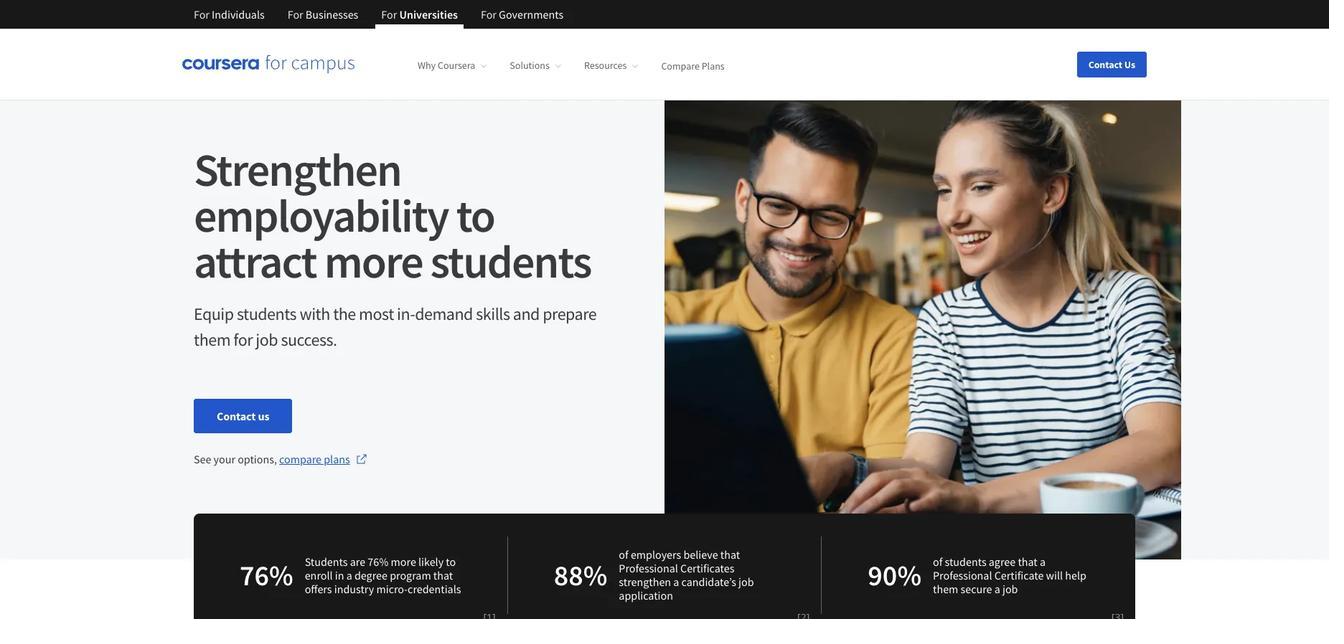 Task type: vqa. For each thing, say whether or not it's contained in the screenshot.
the which
no



Task type: locate. For each thing, give the bounding box(es) containing it.
2 horizontal spatial that
[[1018, 555, 1038, 569]]

of inside of employers believe that professional certificates strengthen a candidate's job application
[[619, 548, 629, 562]]

that right program at the bottom left
[[433, 568, 453, 583]]

enroll
[[305, 568, 333, 583]]

of left 'employers'
[[619, 548, 629, 562]]

0 horizontal spatial job
[[256, 329, 278, 351]]

prepare
[[543, 303, 597, 325]]

job right candidate's
[[739, 575, 754, 589]]

1 horizontal spatial contact
[[1089, 58, 1123, 71]]

for left businesses on the left top
[[288, 7, 303, 22]]

students inside of students agree that a professional certificate will help them secure a job
[[945, 555, 987, 569]]

compare plans link
[[661, 59, 725, 72]]

in
[[335, 568, 344, 583]]

strengthen employability to attract more students
[[194, 141, 591, 290]]

of inside of students agree that a professional certificate will help them secure a job
[[933, 555, 943, 569]]

more
[[324, 233, 423, 290], [391, 555, 416, 569]]

contact
[[1089, 58, 1123, 71], [217, 409, 256, 424]]

0 vertical spatial contact
[[1089, 58, 1123, 71]]

job
[[256, 329, 278, 351], [739, 575, 754, 589], [1003, 582, 1018, 596]]

of
[[619, 548, 629, 562], [933, 555, 943, 569]]

a
[[1040, 555, 1046, 569], [347, 568, 352, 583], [674, 575, 679, 589], [995, 582, 1001, 596]]

1 vertical spatial contact
[[217, 409, 256, 424]]

0 vertical spatial them
[[194, 329, 230, 351]]

0 horizontal spatial contact
[[217, 409, 256, 424]]

more up most
[[324, 233, 423, 290]]

contact left 'us'
[[1089, 58, 1123, 71]]

governments
[[499, 7, 564, 22]]

0 vertical spatial students
[[430, 233, 591, 290]]

contact for contact us
[[1089, 58, 1123, 71]]

compare plans
[[661, 59, 725, 72]]

of right the 90%
[[933, 555, 943, 569]]

contact us link
[[194, 399, 292, 434]]

options,
[[238, 452, 277, 467]]

students up 'for'
[[237, 303, 297, 325]]

for individuals
[[194, 7, 265, 22]]

of students agree that a professional certificate will help them secure a job
[[933, 555, 1087, 596]]

0 horizontal spatial them
[[194, 329, 230, 351]]

for for individuals
[[194, 7, 210, 22]]

a right strengthen
[[674, 575, 679, 589]]

students inside strengthen employability to attract more students
[[430, 233, 591, 290]]

contact us
[[1089, 58, 1136, 71]]

job for strengthen employability to attract more students
[[256, 329, 278, 351]]

see
[[194, 452, 211, 467]]

offers
[[305, 582, 332, 596]]

job inside the equip students with the most in-demand skills and prepare them for job success.
[[256, 329, 278, 351]]

them down equip
[[194, 329, 230, 351]]

0 horizontal spatial of
[[619, 548, 629, 562]]

and
[[513, 303, 540, 325]]

for
[[194, 7, 210, 22], [288, 7, 303, 22], [381, 7, 397, 22], [481, 7, 497, 22]]

contact left us
[[217, 409, 256, 424]]

1 vertical spatial students
[[237, 303, 297, 325]]

that inside of students agree that a professional certificate will help them secure a job
[[1018, 555, 1038, 569]]

for for universities
[[381, 7, 397, 22]]

that inside of employers believe that professional certificates strengthen a candidate's job application
[[721, 548, 740, 562]]

76% right are
[[368, 555, 389, 569]]

1 horizontal spatial professional
[[933, 568, 992, 583]]

1 horizontal spatial that
[[721, 548, 740, 562]]

76% left enroll
[[240, 558, 293, 594]]

2 horizontal spatial students
[[945, 555, 987, 569]]

0 vertical spatial to
[[456, 187, 495, 244]]

76%
[[368, 555, 389, 569], [240, 558, 293, 594]]

professional up application
[[619, 561, 678, 576]]

certificate
[[995, 568, 1044, 583]]

students for 90%
[[945, 555, 987, 569]]

job down agree
[[1003, 582, 1018, 596]]

that right 'believe'
[[721, 548, 740, 562]]

will
[[1046, 568, 1063, 583]]

for for businesses
[[288, 7, 303, 22]]

0 horizontal spatial professional
[[619, 561, 678, 576]]

job right 'for'
[[256, 329, 278, 351]]

likely
[[419, 555, 444, 569]]

that for 88%
[[721, 548, 740, 562]]

for left governments at the top left of page
[[481, 7, 497, 22]]

us
[[258, 409, 270, 424]]

students
[[305, 555, 348, 569]]

students up and at the left of page
[[430, 233, 591, 290]]

for businesses
[[288, 7, 358, 22]]

plans
[[702, 59, 725, 72]]

1 vertical spatial to
[[446, 555, 456, 569]]

for left universities
[[381, 7, 397, 22]]

them
[[194, 329, 230, 351], [933, 582, 959, 596]]

them inside the equip students with the most in-demand skills and prepare them for job success.
[[194, 329, 230, 351]]

2 horizontal spatial job
[[1003, 582, 1018, 596]]

that inside students are 76% more likely to enroll in a degree program that offers industry micro-credentials
[[433, 568, 453, 583]]

micro-
[[376, 582, 408, 596]]

a right secure
[[995, 582, 1001, 596]]

contact inside button
[[1089, 58, 1123, 71]]

skills
[[476, 303, 510, 325]]

the
[[333, 303, 356, 325]]

1 horizontal spatial them
[[933, 582, 959, 596]]

2 vertical spatial students
[[945, 555, 987, 569]]

to
[[456, 187, 495, 244], [446, 555, 456, 569]]

success.
[[281, 329, 337, 351]]

most
[[359, 303, 394, 325]]

professional left the certificate at the right bottom of page
[[933, 568, 992, 583]]

90%
[[868, 558, 922, 594]]

that
[[721, 548, 740, 562], [1018, 555, 1038, 569], [433, 568, 453, 583]]

students
[[430, 233, 591, 290], [237, 303, 297, 325], [945, 555, 987, 569]]

for left individuals
[[194, 7, 210, 22]]

contact for contact us
[[217, 409, 256, 424]]

1 horizontal spatial 76%
[[368, 555, 389, 569]]

job inside of students agree that a professional certificate will help them secure a job
[[1003, 582, 1018, 596]]

1 for from the left
[[194, 7, 210, 22]]

2 for from the left
[[288, 7, 303, 22]]

students inside the equip students with the most in-demand skills and prepare them for job success.
[[237, 303, 297, 325]]

more left likely at the bottom left of the page
[[391, 555, 416, 569]]

to inside students are 76% more likely to enroll in a degree program that offers industry micro-credentials
[[446, 555, 456, 569]]

believe
[[684, 548, 718, 562]]

them left secure
[[933, 582, 959, 596]]

students up secure
[[945, 555, 987, 569]]

3 for from the left
[[381, 7, 397, 22]]

0 vertical spatial more
[[324, 233, 423, 290]]

your
[[214, 452, 235, 467]]

businesses
[[306, 7, 358, 22]]

that right agree
[[1018, 555, 1038, 569]]

banner navigation
[[182, 0, 575, 29]]

1 horizontal spatial job
[[739, 575, 754, 589]]

are
[[350, 555, 365, 569]]

them inside of students agree that a professional certificate will help them secure a job
[[933, 582, 959, 596]]

0 horizontal spatial students
[[237, 303, 297, 325]]

0 horizontal spatial that
[[433, 568, 453, 583]]

professional
[[619, 561, 678, 576], [933, 568, 992, 583]]

compare
[[279, 452, 322, 467]]

4 for from the left
[[481, 7, 497, 22]]

secure
[[961, 582, 992, 596]]

1 horizontal spatial of
[[933, 555, 943, 569]]

1 horizontal spatial students
[[430, 233, 591, 290]]

for for governments
[[481, 7, 497, 22]]

why coursera
[[418, 59, 476, 72]]

resources
[[584, 59, 627, 72]]

a right in
[[347, 568, 352, 583]]

equip
[[194, 303, 234, 325]]

1 vertical spatial them
[[933, 582, 959, 596]]

1 vertical spatial more
[[391, 555, 416, 569]]

contact us
[[217, 409, 270, 424]]

why
[[418, 59, 436, 72]]



Task type: describe. For each thing, give the bounding box(es) containing it.
coursera
[[438, 59, 476, 72]]

demand
[[415, 303, 473, 325]]

application
[[619, 589, 673, 603]]

professional inside of employers believe that professional certificates strengthen a candidate's job application
[[619, 561, 678, 576]]

a inside students are 76% more likely to enroll in a degree program that offers industry micro-credentials
[[347, 568, 352, 583]]

resources link
[[584, 59, 638, 72]]

contact us button
[[1077, 51, 1147, 77]]

us
[[1125, 58, 1136, 71]]

plans
[[324, 452, 350, 467]]

students are 76% more likely to enroll in a degree program that offers industry micro-credentials
[[305, 555, 461, 596]]

agree
[[989, 555, 1016, 569]]

0 horizontal spatial 76%
[[240, 558, 293, 594]]

of employers believe that professional certificates strengthen a candidate's job application
[[619, 548, 754, 603]]

88%
[[554, 558, 608, 594]]

76% inside students are 76% more likely to enroll in a degree program that offers industry micro-credentials
[[368, 555, 389, 569]]

solutions
[[510, 59, 550, 72]]

for
[[234, 329, 253, 351]]

degree
[[355, 568, 388, 583]]

employability
[[194, 187, 449, 244]]

compare plans
[[279, 452, 350, 467]]

for universities
[[381, 7, 458, 22]]

in-
[[397, 303, 415, 325]]

solutions link
[[510, 59, 561, 72]]

certificates
[[681, 561, 735, 576]]

candidate's
[[682, 575, 737, 589]]

compare
[[661, 59, 700, 72]]

of for 88%
[[619, 548, 629, 562]]

help
[[1066, 568, 1087, 583]]

why coursera link
[[418, 59, 487, 72]]

a inside of employers believe that professional certificates strengthen a candidate's job application
[[674, 575, 679, 589]]

compare plans link
[[279, 451, 367, 468]]

more inside students are 76% more likely to enroll in a degree program that offers industry micro-credentials
[[391, 555, 416, 569]]

credentials
[[408, 582, 461, 596]]

see your options,
[[194, 452, 279, 467]]

strengthen
[[619, 575, 671, 589]]

equip students with the most in-demand skills and prepare them for job success.
[[194, 303, 597, 351]]

strengthen
[[194, 141, 401, 198]]

for governments
[[481, 7, 564, 22]]

coursera for campus image
[[182, 54, 355, 74]]

universities
[[399, 7, 458, 22]]

professional inside of students agree that a professional certificate will help them secure a job
[[933, 568, 992, 583]]

job for 90%
[[1003, 582, 1018, 596]]

more inside strengthen employability to attract more students
[[324, 233, 423, 290]]

employers
[[631, 548, 681, 562]]

program
[[390, 568, 431, 583]]

a left will
[[1040, 555, 1046, 569]]

that for 90%
[[1018, 555, 1038, 569]]

to inside strengthen employability to attract more students
[[456, 187, 495, 244]]

individuals
[[212, 7, 265, 22]]

students for strengthen employability to attract more students
[[237, 303, 297, 325]]

attract
[[194, 233, 316, 290]]

job inside of employers believe that professional certificates strengthen a candidate's job application
[[739, 575, 754, 589]]

with
[[300, 303, 330, 325]]

industry
[[334, 582, 374, 596]]

of for 90%
[[933, 555, 943, 569]]



